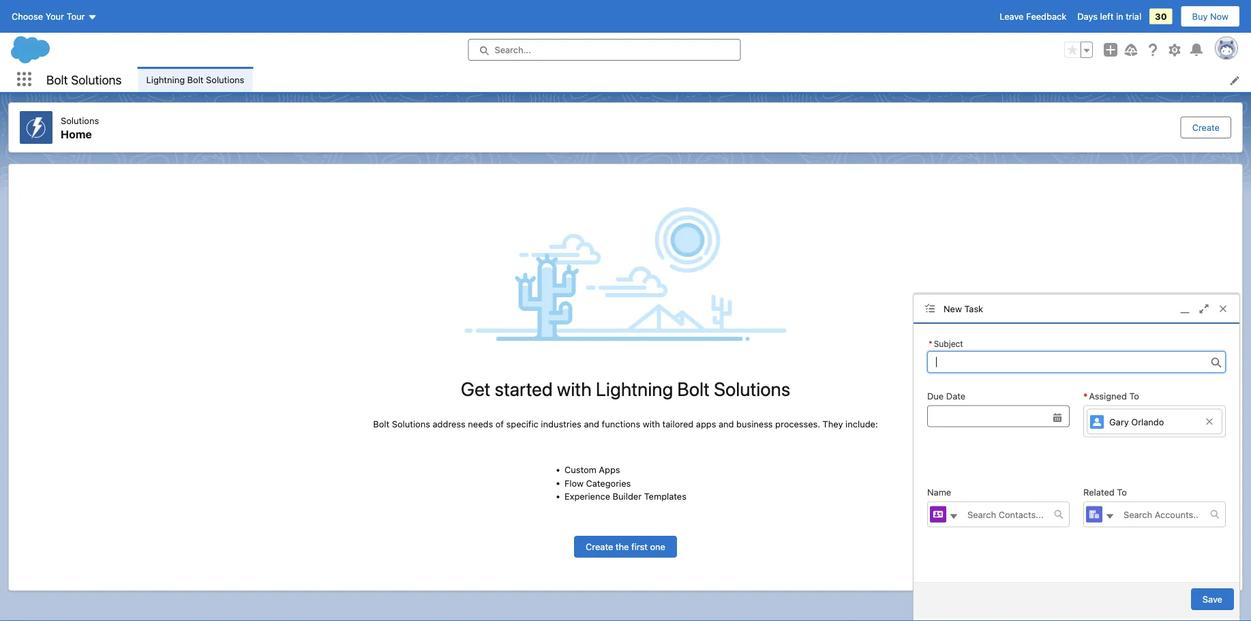 Task type: describe. For each thing, give the bounding box(es) containing it.
save button
[[1192, 589, 1235, 611]]

0 horizontal spatial text default image
[[1106, 512, 1115, 522]]

to for related to
[[1118, 487, 1127, 497]]

* for *
[[1084, 391, 1088, 401]]

now
[[1211, 11, 1229, 21]]

business
[[737, 419, 773, 429]]

templates
[[644, 492, 687, 502]]

the
[[616, 542, 629, 552]]

* for * subject
[[929, 339, 933, 349]]

industries
[[541, 419, 582, 429]]

choose
[[12, 11, 43, 21]]

processes.
[[776, 419, 821, 429]]

create for create the first one
[[586, 542, 614, 552]]

due date
[[928, 391, 966, 401]]

tour
[[67, 11, 85, 21]]

create button
[[1181, 117, 1232, 138]]

1 vertical spatial with
[[643, 419, 660, 429]]

new task
[[944, 303, 984, 314]]

bolt inside list
[[187, 74, 204, 84]]

include:
[[846, 419, 878, 429]]

bolt solutions address needs of specific industries and functions with tailored apps and business processes. they include:
[[373, 419, 878, 429]]

days
[[1078, 11, 1098, 21]]

lightning bolt image
[[20, 111, 53, 144]]

get started with lightning bolt solutions image
[[461, 205, 790, 345]]

due
[[928, 391, 944, 401]]

tailored
[[663, 419, 694, 429]]

subject
[[934, 339, 964, 349]]

experience
[[565, 492, 611, 502]]

custom
[[565, 465, 597, 475]]

related to
[[1084, 487, 1127, 497]]

custom apps flow categories experience builder templates
[[565, 465, 687, 502]]

in
[[1117, 11, 1124, 21]]

get
[[461, 378, 491, 400]]

gary orlando
[[1110, 417, 1165, 427]]

create for create
[[1193, 122, 1220, 133]]

bolt solutions
[[46, 72, 122, 87]]

lightning inside list
[[146, 74, 185, 84]]

apps
[[696, 419, 717, 429]]

address
[[433, 419, 466, 429]]

1 horizontal spatial text default image
[[1055, 510, 1064, 520]]

trial
[[1126, 11, 1142, 21]]

create the first one
[[586, 542, 666, 552]]

functions
[[602, 419, 641, 429]]

days left in trial
[[1078, 11, 1142, 21]]

to for assigned to
[[1130, 391, 1140, 401]]

buy
[[1193, 11, 1208, 21]]

assigned
[[1090, 391, 1128, 401]]

lightning bolt solutions list
[[138, 67, 1252, 92]]



Task type: vqa. For each thing, say whether or not it's contained in the screenshot.
rightmost 2023
no



Task type: locate. For each thing, give the bounding box(es) containing it.
first
[[632, 542, 648, 552]]

flow
[[565, 478, 584, 488]]

your
[[45, 11, 64, 21]]

with up the industries in the left of the page
[[557, 378, 592, 400]]

orlando
[[1132, 417, 1165, 427]]

group
[[1065, 42, 1094, 58]]

categories
[[586, 478, 631, 488]]

gary orlando link
[[1087, 409, 1223, 435]]

leave feedback
[[1000, 11, 1067, 21]]

0 horizontal spatial and
[[584, 419, 600, 429]]

0 horizontal spatial with
[[557, 378, 592, 400]]

new task dialog
[[913, 294, 1241, 621]]

choose your tour button
[[11, 5, 98, 27]]

0 vertical spatial with
[[557, 378, 592, 400]]

get started with lightning bolt solutions
[[461, 378, 791, 400]]

* left subject
[[929, 339, 933, 349]]

with left tailored
[[643, 419, 660, 429]]

text default image left the accounts icon
[[1055, 510, 1064, 520]]

1 vertical spatial lightning
[[596, 378, 674, 400]]

30
[[1156, 11, 1168, 21]]

1 horizontal spatial lightning
[[596, 378, 674, 400]]

1 horizontal spatial to
[[1130, 391, 1140, 401]]

and right 'apps'
[[719, 419, 734, 429]]

choose your tour
[[12, 11, 85, 21]]

* subject
[[929, 339, 964, 349]]

0 vertical spatial to
[[1130, 391, 1140, 401]]

save
[[1203, 595, 1223, 605]]

and
[[584, 419, 600, 429], [719, 419, 734, 429]]

to
[[1130, 391, 1140, 401], [1118, 487, 1127, 497]]

solutions
[[71, 72, 122, 87], [206, 74, 244, 84], [61, 115, 99, 126], [714, 378, 791, 400], [392, 419, 430, 429]]

search...
[[495, 45, 531, 55]]

contacts image
[[930, 507, 947, 523]]

1 horizontal spatial and
[[719, 419, 734, 429]]

lightning bolt solutions link
[[138, 67, 253, 92]]

home
[[61, 128, 92, 141]]

related
[[1084, 487, 1115, 497]]

gary
[[1110, 417, 1129, 427]]

to right related
[[1118, 487, 1127, 497]]

0 horizontal spatial create
[[586, 542, 614, 552]]

* left assigned
[[1084, 391, 1088, 401]]

1 horizontal spatial create
[[1193, 122, 1220, 133]]

accounts image
[[1087, 507, 1103, 523]]

one
[[650, 542, 666, 552]]

they
[[823, 419, 844, 429]]

0 horizontal spatial *
[[929, 339, 933, 349]]

Related To text field
[[1116, 502, 1211, 527]]

of
[[496, 419, 504, 429]]

0 vertical spatial lightning
[[146, 74, 185, 84]]

0 horizontal spatial to
[[1118, 487, 1127, 497]]

with
[[557, 378, 592, 400], [643, 419, 660, 429]]

solutions home
[[61, 115, 99, 141]]

None text field
[[928, 351, 1227, 373], [928, 406, 1070, 427], [928, 351, 1227, 373], [928, 406, 1070, 427]]

1 horizontal spatial *
[[1084, 391, 1088, 401]]

task
[[965, 303, 984, 314]]

1 vertical spatial to
[[1118, 487, 1127, 497]]

1 and from the left
[[584, 419, 600, 429]]

date
[[947, 391, 966, 401]]

leave feedback link
[[1000, 11, 1067, 21]]

Name text field
[[960, 502, 1055, 527]]

solutions inside list
[[206, 74, 244, 84]]

to right assigned
[[1130, 391, 1140, 401]]

0 horizontal spatial lightning
[[146, 74, 185, 84]]

create the first one button
[[574, 536, 677, 558]]

new
[[944, 303, 963, 314]]

1 vertical spatial *
[[1084, 391, 1088, 401]]

lightning bolt solutions
[[146, 74, 244, 84]]

text default image
[[1211, 510, 1220, 520], [1106, 512, 1115, 522]]

2 and from the left
[[719, 419, 734, 429]]

needs
[[468, 419, 493, 429]]

specific
[[507, 419, 539, 429]]

assigned to
[[1090, 391, 1140, 401]]

started
[[495, 378, 553, 400]]

bolt
[[46, 72, 68, 87], [187, 74, 204, 84], [678, 378, 710, 400], [373, 419, 390, 429]]

1 horizontal spatial with
[[643, 419, 660, 429]]

leave
[[1000, 11, 1024, 21]]

buy now button
[[1181, 5, 1241, 27]]

1 horizontal spatial text default image
[[1211, 510, 1220, 520]]

create
[[1193, 122, 1220, 133], [586, 542, 614, 552]]

feedback
[[1027, 11, 1067, 21]]

text default image
[[1055, 510, 1064, 520], [950, 512, 959, 522]]

lightning
[[146, 74, 185, 84], [596, 378, 674, 400]]

0 horizontal spatial text default image
[[950, 512, 959, 522]]

left
[[1101, 11, 1114, 21]]

apps
[[599, 465, 620, 475]]

*
[[929, 339, 933, 349], [1084, 391, 1088, 401]]

and left functions
[[584, 419, 600, 429]]

buy now
[[1193, 11, 1229, 21]]

text default image right contacts icon
[[950, 512, 959, 522]]

search... button
[[468, 39, 741, 61]]

0 vertical spatial create
[[1193, 122, 1220, 133]]

builder
[[613, 492, 642, 502]]

0 vertical spatial *
[[929, 339, 933, 349]]

name
[[928, 487, 952, 497]]

1 vertical spatial create
[[586, 542, 614, 552]]



